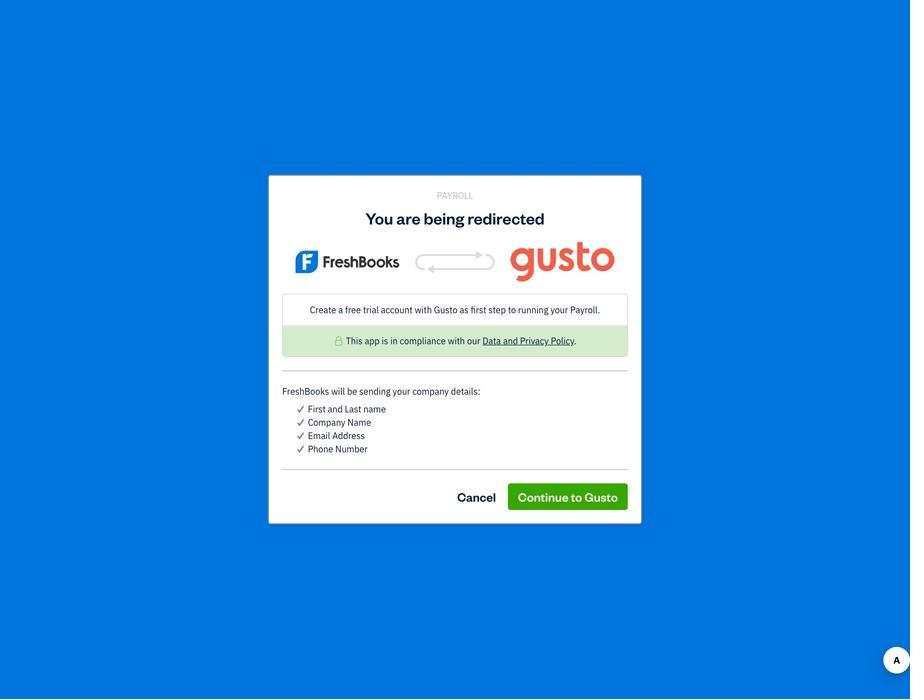 Task type: describe. For each thing, give the bounding box(es) containing it.
you are being redirected
[[366, 208, 545, 229]]

nov
[[278, 345, 295, 357]]

gusto inside button
[[585, 489, 618, 505]]

— for tue
[[366, 385, 372, 395]]

freshbooks will be sending your company details :
[[282, 386, 481, 397]]

sat —
[[648, 373, 662, 395]]

you've
[[573, 202, 596, 212]]

you are being redirected dialog
[[0, 161, 911, 538]]

step
[[489, 305, 506, 316]]

redirected
[[468, 208, 545, 229]]

automate
[[378, 285, 416, 296]]

wed
[[437, 373, 455, 385]]

top
[[773, 202, 784, 212]]

mon 13 —
[[296, 373, 326, 395]]

company
[[413, 386, 449, 397]]

check image for first and last name
[[296, 403, 306, 416]]

get paid for all your time image
[[306, 145, 344, 184]]

time down paid
[[292, 202, 308, 212]]

this
[[346, 336, 363, 347]]

1 vertical spatial and
[[503, 336, 518, 347]]

wed 15 —
[[437, 373, 468, 395]]

account inside you are being redirected dialog
[[381, 305, 413, 316]]

13
[[316, 373, 326, 385]]

everything
[[671, 188, 715, 199]]

privacy
[[520, 336, 549, 347]]

will
[[331, 386, 345, 397]]

cancel button
[[447, 484, 506, 510]]

with inside you can track time with the timer, or by logging time manually.
[[310, 202, 325, 212]]

trial
[[363, 305, 379, 316]]

reporting
[[464, 285, 501, 296]]

by inside track everything for everyone don't miss a billable moment by staying on top of billable hours.
[[725, 202, 734, 212]]

track everything for everyone don't miss a billable moment by staying on top of billable hours.
[[622, 188, 793, 221]]

— inside "sat —"
[[648, 385, 654, 395]]

2 time from the left
[[496, 188, 516, 199]]

create inside run payroll effortlessly create a gusto account to automate payroll and reporting
[[273, 285, 299, 296]]

email address
[[308, 431, 365, 442]]

1 horizontal spatial gusto
[[434, 305, 458, 316]]

phone
[[308, 444, 333, 455]]

continue to gusto
[[518, 489, 618, 505]]

timer,
[[340, 202, 360, 212]]

name
[[364, 404, 386, 415]]

convert time into invoices
[[461, 188, 571, 199]]

you for you can track time with the timer, or by logging time manually.
[[244, 202, 257, 212]]

to inside button
[[571, 489, 582, 505]]

first
[[308, 404, 326, 415]]

freshbooks
[[282, 386, 329, 397]]

accurately bill your clients for the time you've worked.
[[437, 202, 596, 221]]

data and privacy policy link
[[483, 336, 574, 347]]

or
[[362, 202, 369, 212]]

sat
[[648, 373, 662, 385]]

running
[[518, 305, 549, 316]]

being
[[424, 208, 465, 229]]

continue to gusto button
[[508, 484, 628, 510]]

email
[[308, 431, 330, 442]]

accurately
[[437, 202, 474, 212]]

phone number
[[308, 444, 368, 455]]

time inside "accurately bill your clients for the time you've worked."
[[555, 202, 571, 212]]

track
[[273, 202, 291, 212]]

miss
[[643, 202, 659, 212]]

worked.
[[482, 211, 510, 221]]

fri, nov 17th
[[261, 345, 319, 357]]

your inside "accurately bill your clients for the time you've worked."
[[488, 202, 504, 212]]

1 vertical spatial to
[[508, 305, 516, 316]]

get
[[272, 188, 287, 199]]

details
[[451, 386, 478, 397]]

— for mon
[[296, 385, 302, 395]]

create inside you are being redirected dialog
[[310, 305, 336, 316]]

bill
[[476, 202, 487, 212]]

hours.
[[690, 211, 712, 221]]

effortlessly
[[322, 270, 369, 281]]

continue
[[518, 489, 569, 505]]

clients
[[506, 202, 529, 212]]

last
[[345, 404, 362, 415]]

billable down the everything
[[667, 202, 692, 212]]

account inside run payroll effortlessly create a gusto account to automate payroll and reporting
[[334, 285, 365, 296]]

.
[[574, 336, 577, 347]]

a inside run payroll effortlessly create a gusto account to automate payroll and reporting
[[301, 285, 306, 296]]

address
[[332, 431, 365, 442]]

into
[[518, 188, 534, 199]]

check image for email address
[[296, 429, 306, 443]]

first
[[471, 305, 487, 316]]

for for everyone
[[717, 188, 729, 199]]

a inside dialog
[[338, 305, 343, 316]]

the for all
[[327, 202, 338, 212]]

can
[[259, 202, 271, 212]]

your
[[336, 188, 355, 199]]

1 time from the left
[[357, 188, 378, 199]]

app
[[365, 336, 380, 347]]

on
[[762, 202, 771, 212]]

team member
[[229, 408, 279, 418]]

our
[[467, 336, 481, 347]]

create a free trial account with gusto as first step to running your payroll.
[[310, 305, 600, 316]]

to inside run payroll effortlessly create a gusto account to automate payroll and reporting
[[367, 285, 375, 296]]

manually.
[[297, 211, 330, 221]]

data
[[483, 336, 501, 347]]



Task type: vqa. For each thing, say whether or not it's contained in the screenshot.
Create your new business dialog
no



Task type: locate. For each thing, give the bounding box(es) containing it.
billable
[[667, 202, 692, 212], [662, 211, 688, 221]]

1 more from the left
[[353, 211, 371, 221]]

a inside track everything for everyone don't miss a billable moment by staying on top of billable hours.
[[661, 202, 665, 212]]

2 horizontal spatial your
[[551, 305, 568, 316]]

time
[[357, 188, 378, 199], [496, 188, 516, 199]]

payroll up the accurately
[[437, 190, 473, 201]]

time up clients
[[496, 188, 516, 199]]

0 vertical spatial with
[[310, 202, 325, 212]]

payroll inside run payroll effortlessly create a gusto account to automate payroll and reporting
[[291, 270, 320, 281]]

2 vertical spatial a
[[338, 305, 343, 316]]

1 — from the left
[[296, 385, 302, 395]]

0 horizontal spatial learn
[[332, 211, 352, 221]]

and right data
[[503, 336, 518, 347]]

1 by from the left
[[371, 202, 379, 212]]

to right continue
[[571, 489, 582, 505]]

first and last name
[[308, 404, 386, 415]]

paid
[[289, 188, 307, 199]]

time down "invoices"
[[555, 202, 571, 212]]

learn down into
[[512, 211, 531, 221]]

account down automate
[[381, 305, 413, 316]]

0 vertical spatial payroll
[[437, 190, 473, 201]]

by inside you can track time with the timer, or by logging time manually.
[[371, 202, 379, 212]]

more for all
[[353, 211, 371, 221]]

number
[[335, 444, 368, 455]]

1 vertical spatial your
[[551, 305, 568, 316]]

with
[[310, 202, 325, 212], [415, 305, 432, 316], [448, 336, 465, 347]]

1 vertical spatial payroll
[[291, 270, 320, 281]]

time
[[292, 202, 308, 212], [555, 202, 571, 212], [279, 211, 295, 221]]

staying
[[736, 202, 760, 212]]

and up company name
[[328, 404, 343, 415]]

as
[[460, 305, 469, 316]]

more down your
[[353, 211, 371, 221]]

0 horizontal spatial the
[[327, 202, 338, 212]]

gusto inside run payroll effortlessly create a gusto account to automate payroll and reporting
[[308, 285, 331, 296]]

1 horizontal spatial the
[[542, 202, 554, 212]]

1 horizontal spatial time
[[496, 188, 516, 199]]

— inside wed 15 —
[[437, 385, 443, 395]]

create
[[273, 285, 299, 296], [310, 305, 336, 316]]

you for you are being redirected
[[366, 208, 393, 229]]

0 vertical spatial your
[[488, 202, 504, 212]]

payroll
[[418, 285, 445, 296]]

you inside you can track time with the timer, or by logging time manually.
[[244, 202, 257, 212]]

0 vertical spatial to
[[367, 285, 375, 296]]

name
[[348, 417, 371, 428]]

1 vertical spatial gusto
[[434, 305, 458, 316]]

0 horizontal spatial you
[[244, 202, 257, 212]]

convert time into invoices image
[[497, 145, 536, 184]]

1 horizontal spatial and
[[447, 285, 462, 296]]

and
[[447, 285, 462, 296], [503, 336, 518, 347], [328, 404, 343, 415]]

—
[[296, 385, 302, 395], [366, 385, 372, 395], [437, 385, 443, 395], [648, 385, 654, 395]]

to up the trial
[[367, 285, 375, 296]]

17th
[[298, 345, 319, 357]]

learn for invoices
[[512, 211, 531, 221]]

time down get
[[279, 211, 295, 221]]

1 horizontal spatial for
[[531, 202, 540, 212]]

by right or
[[371, 202, 379, 212]]

— down tue
[[366, 385, 372, 395]]

check image
[[296, 403, 306, 416], [296, 416, 306, 429], [296, 429, 306, 443], [296, 443, 306, 456]]

for up moment
[[717, 188, 729, 199]]

create left free
[[310, 305, 336, 316]]

2 horizontal spatial gusto
[[585, 489, 618, 505]]

your right bill
[[488, 202, 504, 212]]

1 the from the left
[[327, 202, 338, 212]]

1 check image from the top
[[296, 403, 306, 416]]

payroll right run
[[291, 270, 320, 281]]

0 horizontal spatial create
[[273, 285, 299, 296]]

2 horizontal spatial and
[[503, 336, 518, 347]]

invoices
[[536, 188, 571, 199]]

2 vertical spatial gusto
[[585, 489, 618, 505]]

2 by from the left
[[725, 202, 734, 212]]

1 horizontal spatial a
[[338, 305, 343, 316]]

0 horizontal spatial payroll
[[291, 270, 320, 281]]

your left payroll.
[[551, 305, 568, 316]]

1 horizontal spatial learn
[[512, 211, 531, 221]]

3 — from the left
[[437, 385, 443, 395]]

0 horizontal spatial to
[[367, 285, 375, 296]]

payroll inside you are being redirected dialog
[[437, 190, 473, 201]]

you can track time with the timer, or by logging time manually.
[[244, 202, 406, 221]]

are
[[397, 208, 421, 229]]

tue
[[366, 373, 381, 385]]

2 the from the left
[[542, 202, 554, 212]]

:
[[478, 386, 481, 397]]

3 check image from the top
[[296, 429, 306, 443]]

2 check image from the top
[[296, 416, 306, 429]]

0 horizontal spatial account
[[334, 285, 365, 296]]

1 horizontal spatial by
[[725, 202, 734, 212]]

0 horizontal spatial and
[[328, 404, 343, 415]]

everyone
[[731, 188, 769, 199]]

free
[[345, 305, 361, 316]]

1 learn from the left
[[332, 211, 352, 221]]

15
[[457, 373, 468, 385]]

0 horizontal spatial learn more
[[332, 211, 371, 221]]

be
[[347, 386, 357, 397]]

team
[[229, 408, 248, 418]]

1 learn more from the left
[[332, 211, 371, 221]]

for down into
[[531, 202, 540, 212]]

your down 14
[[393, 386, 411, 397]]

to right step
[[508, 305, 516, 316]]

1 vertical spatial create
[[310, 305, 336, 316]]

learn more down your
[[332, 211, 371, 221]]

1 horizontal spatial account
[[381, 305, 413, 316]]

and inside run payroll effortlessly create a gusto account to automate payroll and reporting
[[447, 285, 462, 296]]

don't
[[622, 202, 641, 212]]

1 horizontal spatial payroll
[[437, 190, 473, 201]]

date link
[[285, 408, 308, 418]]

run
[[273, 270, 289, 281]]

the inside "accurately bill your clients for the time you've worked."
[[542, 202, 554, 212]]

choose a date image
[[326, 345, 339, 357]]

1 horizontal spatial more
[[533, 211, 551, 221]]

member
[[250, 408, 279, 418]]

0 horizontal spatial more
[[353, 211, 371, 221]]

learn for all
[[332, 211, 352, 221]]

time up or
[[357, 188, 378, 199]]

company
[[308, 417, 346, 428]]

account
[[334, 285, 365, 296], [381, 305, 413, 316]]

create down run
[[273, 285, 299, 296]]

2 more from the left
[[533, 211, 551, 221]]

the
[[327, 202, 338, 212], [542, 202, 554, 212]]

— inside tue 14 —
[[366, 385, 372, 395]]

— down wed
[[437, 385, 443, 395]]

company name
[[308, 417, 371, 428]]

moment
[[694, 202, 724, 212]]

compliance
[[400, 336, 446, 347]]

— for wed
[[437, 385, 443, 395]]

of
[[786, 202, 793, 212]]

2 vertical spatial your
[[393, 386, 411, 397]]

learn
[[332, 211, 352, 221], [512, 211, 531, 221]]

with for free
[[415, 305, 432, 316]]

with down get paid for all your time
[[310, 202, 325, 212]]

is
[[382, 336, 389, 347]]

for inside "accurately bill your clients for the time you've worked."
[[531, 202, 540, 212]]

1 vertical spatial account
[[381, 305, 413, 316]]

2 horizontal spatial with
[[448, 336, 465, 347]]

tue 14 —
[[366, 373, 394, 395]]

this app is in compliance with our data and privacy policy .
[[346, 336, 577, 347]]

account down effortlessly
[[334, 285, 365, 296]]

payroll.
[[571, 305, 600, 316]]

a
[[661, 202, 665, 212], [301, 285, 306, 296], [338, 305, 343, 316]]

sending
[[359, 386, 391, 397]]

0 vertical spatial account
[[334, 285, 365, 296]]

track
[[646, 188, 669, 199]]

1 vertical spatial with
[[415, 305, 432, 316]]

lockfb image
[[334, 335, 344, 348]]

and up create a free trial account with gusto as first step to running your payroll.
[[447, 285, 462, 296]]

learn more for invoices
[[512, 211, 551, 221]]

1 horizontal spatial you
[[366, 208, 393, 229]]

for
[[310, 188, 321, 199], [717, 188, 729, 199], [531, 202, 540, 212]]

fri,
[[261, 345, 275, 357]]

1 horizontal spatial learn more
[[512, 211, 551, 221]]

2 learn more from the left
[[512, 211, 551, 221]]

gusto
[[308, 285, 331, 296], [434, 305, 458, 316], [585, 489, 618, 505]]

0 horizontal spatial with
[[310, 202, 325, 212]]

0 horizontal spatial gusto
[[308, 285, 331, 296]]

1 horizontal spatial with
[[415, 305, 432, 316]]

0 horizontal spatial by
[[371, 202, 379, 212]]

more for invoices
[[533, 211, 551, 221]]

0 vertical spatial gusto
[[308, 285, 331, 296]]

with for is
[[448, 336, 465, 347]]

2 vertical spatial with
[[448, 336, 465, 347]]

check image for company name
[[296, 416, 306, 429]]

cancel
[[457, 489, 496, 505]]

date
[[285, 408, 302, 418]]

payroll
[[437, 190, 473, 201], [291, 270, 320, 281]]

freshbooks - gusto connection image
[[282, 242, 628, 282]]

2 horizontal spatial for
[[717, 188, 729, 199]]

0 horizontal spatial for
[[310, 188, 321, 199]]

for left all
[[310, 188, 321, 199]]

2 — from the left
[[366, 385, 372, 395]]

mon
[[296, 373, 313, 385]]

for for all
[[310, 188, 321, 199]]

convert
[[461, 188, 494, 199]]

by left the staying
[[725, 202, 734, 212]]

2 horizontal spatial to
[[571, 489, 582, 505]]

all
[[323, 188, 334, 199]]

2 vertical spatial to
[[571, 489, 582, 505]]

with down payroll
[[415, 305, 432, 316]]

you left can
[[244, 202, 257, 212]]

policy
[[551, 336, 574, 347]]

you left 'are'
[[366, 208, 393, 229]]

in
[[391, 336, 398, 347]]

2 vertical spatial and
[[328, 404, 343, 415]]

0 vertical spatial and
[[447, 285, 462, 296]]

1 vertical spatial a
[[301, 285, 306, 296]]

the down all
[[327, 202, 338, 212]]

more
[[353, 211, 371, 221], [533, 211, 551, 221]]

1 horizontal spatial to
[[508, 305, 516, 316]]

run payroll effortlessly create a gusto account to automate payroll and reporting
[[273, 270, 501, 296]]

1 horizontal spatial your
[[488, 202, 504, 212]]

— down "sat"
[[648, 385, 654, 395]]

billable left hours.
[[662, 211, 688, 221]]

more down "invoices"
[[533, 211, 551, 221]]

learn more down into
[[512, 211, 551, 221]]

you inside dialog
[[366, 208, 393, 229]]

get paid for all your time
[[272, 188, 378, 199]]

caretup image
[[303, 409, 308, 418]]

2 horizontal spatial a
[[661, 202, 665, 212]]

2 learn from the left
[[512, 211, 531, 221]]

check image for phone number
[[296, 443, 306, 456]]

— down mon
[[296, 385, 302, 395]]

learn down your
[[332, 211, 352, 221]]

0 horizontal spatial a
[[301, 285, 306, 296]]

1 horizontal spatial create
[[310, 305, 336, 316]]

4 — from the left
[[648, 385, 654, 395]]

with left our
[[448, 336, 465, 347]]

logging
[[381, 202, 406, 212]]

the for invoices
[[542, 202, 554, 212]]

— inside mon 13 —
[[296, 385, 302, 395]]

0 vertical spatial a
[[661, 202, 665, 212]]

you
[[244, 202, 257, 212], [366, 208, 393, 229]]

0 vertical spatial create
[[273, 285, 299, 296]]

the inside you can track time with the timer, or by logging time manually.
[[327, 202, 338, 212]]

0 horizontal spatial your
[[393, 386, 411, 397]]

learn more for all
[[332, 211, 371, 221]]

4 check image from the top
[[296, 443, 306, 456]]

the down "invoices"
[[542, 202, 554, 212]]

0 horizontal spatial time
[[357, 188, 378, 199]]

for inside track everything for everyone don't miss a billable moment by staying on top of billable hours.
[[717, 188, 729, 199]]



